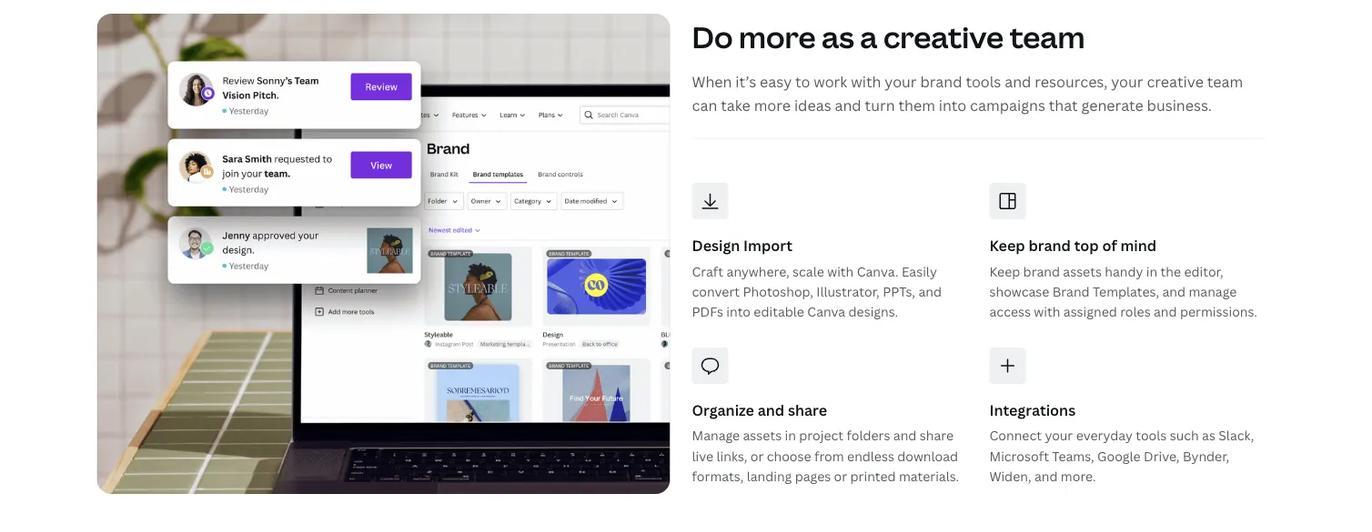 Task type: describe. For each thing, give the bounding box(es) containing it.
2 keep from the top
[[990, 263, 1020, 280]]

illustrator,
[[817, 283, 880, 301]]

more inside when it's easy to work with your brand tools and resources, your creative team can take more ideas and turn them into campaigns that generate business.
[[754, 96, 791, 115]]

generate
[[1082, 96, 1144, 115]]

photoshop,
[[743, 283, 814, 301]]

integrations connect your everyday tools such as slack, microsoft teams, google drive, bynder, widen, and more.
[[990, 401, 1255, 485]]

such
[[1170, 427, 1199, 445]]

easily
[[902, 263, 937, 280]]

do
[[692, 17, 733, 57]]

easy
[[760, 72, 792, 92]]

designs.
[[849, 304, 898, 321]]

convert
[[692, 283, 740, 301]]

in inside organize and share manage assets in project folders and share live links, or choose from endless download formats, landing pages or printed materials.
[[785, 427, 796, 445]]

0 vertical spatial as
[[822, 17, 854, 57]]

a
[[860, 17, 878, 57]]

choose
[[767, 448, 811, 465]]

with inside keep brand top of mind keep brand assets handy in the editor, showcase brand templates, and manage access with assigned roles and permissions.
[[1034, 304, 1061, 321]]

with for scale
[[827, 263, 854, 280]]

work
[[814, 72, 848, 92]]

brand
[[1053, 283, 1090, 301]]

of
[[1103, 236, 1117, 256]]

organize
[[692, 401, 754, 420]]

tools inside integrations connect your everyday tools such as slack, microsoft teams, google drive, bynder, widen, and more.
[[1136, 427, 1167, 445]]

that
[[1049, 96, 1078, 115]]

roles
[[1120, 304, 1151, 321]]

links,
[[717, 448, 748, 465]]

turn
[[865, 96, 895, 115]]

google
[[1098, 448, 1141, 465]]

into inside when it's easy to work with your brand tools and resources, your creative team can take more ideas and turn them into campaigns that generate business.
[[939, 96, 967, 115]]

take
[[721, 96, 751, 115]]

manage
[[692, 427, 740, 445]]

do more as a creative team
[[692, 17, 1085, 57]]

0 horizontal spatial creative
[[884, 17, 1004, 57]]

to
[[795, 72, 810, 92]]

handy
[[1105, 263, 1143, 280]]

0 vertical spatial share
[[788, 401, 827, 420]]

formats,
[[692, 468, 744, 485]]

and down the
[[1163, 283, 1186, 301]]

folders
[[847, 427, 890, 445]]

access
[[990, 304, 1031, 321]]

widen,
[[990, 468, 1032, 485]]

assigned
[[1064, 304, 1117, 321]]

when
[[692, 72, 732, 92]]

download
[[898, 448, 958, 465]]

into inside "design import craft anywhere, scale with canva. easily convert photoshop, illustrator, ppts, and pdfs into editable canva designs."
[[727, 304, 751, 321]]

integrations
[[990, 401, 1076, 420]]

and right roles
[[1154, 304, 1177, 321]]

your inside integrations connect your everyday tools such as slack, microsoft teams, google drive, bynder, widen, and more.
[[1045, 427, 1073, 445]]

editable
[[754, 304, 804, 321]]

1 keep from the top
[[990, 236, 1025, 256]]

microsoft
[[990, 448, 1049, 465]]

0 vertical spatial more
[[739, 17, 816, 57]]

0 vertical spatial team
[[1010, 17, 1085, 57]]

can
[[692, 96, 717, 115]]

import
[[744, 236, 793, 256]]

project
[[799, 427, 844, 445]]

anywhere,
[[727, 263, 790, 280]]

and inside "design import craft anywhere, scale with canva. easily convert photoshop, illustrator, ppts, and pdfs into editable canva designs."
[[919, 283, 942, 301]]



Task type: locate. For each thing, give the bounding box(es) containing it.
1 vertical spatial team
[[1207, 72, 1243, 92]]

keep
[[990, 236, 1025, 256], [990, 263, 1020, 280]]

1 horizontal spatial team
[[1207, 72, 1243, 92]]

1 horizontal spatial your
[[1045, 427, 1073, 445]]

the
[[1161, 263, 1181, 280]]

endless
[[847, 448, 895, 465]]

or
[[751, 448, 764, 465], [834, 468, 847, 485]]

brand
[[921, 72, 962, 92], [1029, 236, 1071, 256], [1024, 263, 1060, 280]]

team
[[1010, 17, 1085, 57], [1207, 72, 1243, 92]]

campaigns
[[970, 96, 1046, 115]]

and down easily
[[919, 283, 942, 301]]

1 vertical spatial as
[[1202, 427, 1216, 445]]

as inside integrations connect your everyday tools such as slack, microsoft teams, google drive, bynder, widen, and more.
[[1202, 427, 1216, 445]]

1 horizontal spatial into
[[939, 96, 967, 115]]

and inside integrations connect your everyday tools such as slack, microsoft teams, google drive, bynder, widen, and more.
[[1035, 468, 1058, 485]]

your
[[885, 72, 917, 92], [1111, 72, 1144, 92], [1045, 427, 1073, 445]]

tools
[[966, 72, 1001, 92], [1136, 427, 1167, 445]]

share up download
[[920, 427, 954, 445]]

1 vertical spatial into
[[727, 304, 751, 321]]

brand inside when it's easy to work with your brand tools and resources, your creative team can take more ideas and turn them into campaigns that generate business.
[[921, 72, 962, 92]]

business.
[[1147, 96, 1212, 115]]

when it's easy to work with your brand tools and resources, your creative team can take more ideas and turn them into campaigns that generate business.
[[692, 72, 1243, 115]]

0 vertical spatial into
[[939, 96, 967, 115]]

creative up the business.
[[1147, 72, 1204, 92]]

your up generate
[[1111, 72, 1144, 92]]

into down the convert on the right bottom
[[727, 304, 751, 321]]

it's
[[736, 72, 756, 92]]

and left more.
[[1035, 468, 1058, 485]]

into right them
[[939, 96, 967, 115]]

and
[[1005, 72, 1032, 92], [835, 96, 862, 115], [919, 283, 942, 301], [1163, 283, 1186, 301], [1154, 304, 1177, 321], [758, 401, 785, 420], [894, 427, 917, 445], [1035, 468, 1058, 485]]

canva.
[[857, 263, 899, 280]]

ppts,
[[883, 283, 916, 301]]

assets up brand
[[1063, 263, 1102, 280]]

0 vertical spatial keep
[[990, 236, 1025, 256]]

tools up drive,
[[1136, 427, 1167, 445]]

live
[[692, 448, 714, 465]]

more
[[739, 17, 816, 57], [754, 96, 791, 115]]

0 vertical spatial assets
[[1063, 263, 1102, 280]]

and down work
[[835, 96, 862, 115]]

team up the business.
[[1207, 72, 1243, 92]]

bynder,
[[1183, 448, 1230, 465]]

0 horizontal spatial share
[[788, 401, 827, 420]]

top
[[1075, 236, 1099, 256]]

1 vertical spatial brand
[[1029, 236, 1071, 256]]

design
[[692, 236, 740, 256]]

1 horizontal spatial or
[[834, 468, 847, 485]]

1 horizontal spatial assets
[[1063, 263, 1102, 280]]

tools up campaigns
[[966, 72, 1001, 92]]

1 horizontal spatial in
[[1147, 263, 1158, 280]]

and right organize at the bottom right of page
[[758, 401, 785, 420]]

1 horizontal spatial tools
[[1136, 427, 1167, 445]]

1 horizontal spatial share
[[920, 427, 954, 445]]

in inside keep brand top of mind keep brand assets handy in the editor, showcase brand templates, and manage access with assigned roles and permissions.
[[1147, 263, 1158, 280]]

0 horizontal spatial into
[[727, 304, 751, 321]]

0 horizontal spatial or
[[751, 448, 764, 465]]

pdfs
[[692, 304, 723, 321]]

in up choose
[[785, 427, 796, 445]]

0 horizontal spatial team
[[1010, 17, 1085, 57]]

1 vertical spatial with
[[827, 263, 854, 280]]

canva
[[808, 304, 846, 321]]

assets up choose
[[743, 427, 782, 445]]

creative
[[884, 17, 1004, 57], [1147, 72, 1204, 92]]

scale
[[793, 263, 824, 280]]

1 vertical spatial in
[[785, 427, 796, 445]]

ideas
[[794, 96, 832, 115]]

printed
[[851, 468, 896, 485]]

1 vertical spatial or
[[834, 468, 847, 485]]

everyday
[[1076, 427, 1133, 445]]

as up bynder,
[[1202, 427, 1216, 445]]

0 vertical spatial with
[[851, 72, 881, 92]]

with up turn at the top right
[[851, 72, 881, 92]]

team inside when it's easy to work with your brand tools and resources, your creative team can take more ideas and turn them into campaigns that generate business.
[[1207, 72, 1243, 92]]

your up them
[[885, 72, 917, 92]]

brand left the top
[[1029, 236, 1071, 256]]

assets inside keep brand top of mind keep brand assets handy in the editor, showcase brand templates, and manage access with assigned roles and permissions.
[[1063, 263, 1102, 280]]

or down from
[[834, 468, 847, 485]]

slack,
[[1219, 427, 1255, 445]]

drive,
[[1144, 448, 1180, 465]]

tools inside when it's easy to work with your brand tools and resources, your creative team can take more ideas and turn them into campaigns that generate business.
[[966, 72, 1001, 92]]

permissions.
[[1180, 304, 1258, 321]]

2 horizontal spatial your
[[1111, 72, 1144, 92]]

them
[[899, 96, 936, 115]]

manage
[[1189, 283, 1237, 301]]

with down brand
[[1034, 304, 1061, 321]]

0 horizontal spatial your
[[885, 72, 917, 92]]

with
[[851, 72, 881, 92], [827, 263, 854, 280], [1034, 304, 1061, 321]]

1 vertical spatial share
[[920, 427, 954, 445]]

1 vertical spatial more
[[754, 96, 791, 115]]

1 vertical spatial assets
[[743, 427, 782, 445]]

editor,
[[1184, 263, 1224, 280]]

with inside "design import craft anywhere, scale with canva. easily convert photoshop, illustrator, ppts, and pdfs into editable canva designs."
[[827, 263, 854, 280]]

organize and share manage assets in project folders and share live links, or choose from endless download formats, landing pages or printed materials.
[[692, 401, 959, 485]]

landing
[[747, 468, 792, 485]]

new collaboration@2x image
[[97, 14, 670, 495]]

more down the easy
[[754, 96, 791, 115]]

connect
[[990, 427, 1042, 445]]

1 vertical spatial keep
[[990, 263, 1020, 280]]

0 vertical spatial in
[[1147, 263, 1158, 280]]

teams,
[[1052, 448, 1095, 465]]

showcase
[[990, 283, 1050, 301]]

keep brand top of mind keep brand assets handy in the editor, showcase brand templates, and manage access with assigned roles and permissions.
[[990, 236, 1258, 321]]

pages
[[795, 468, 831, 485]]

0 vertical spatial creative
[[884, 17, 1004, 57]]

more up the easy
[[739, 17, 816, 57]]

or up 'landing'
[[751, 448, 764, 465]]

more.
[[1061, 468, 1096, 485]]

2 vertical spatial with
[[1034, 304, 1061, 321]]

brand up showcase
[[1024, 263, 1060, 280]]

as
[[822, 17, 854, 57], [1202, 427, 1216, 445]]

materials.
[[899, 468, 959, 485]]

1 horizontal spatial as
[[1202, 427, 1216, 445]]

0 horizontal spatial assets
[[743, 427, 782, 445]]

design import craft anywhere, scale with canva. easily convert photoshop, illustrator, ppts, and pdfs into editable canva designs.
[[692, 236, 942, 321]]

and up download
[[894, 427, 917, 445]]

0 horizontal spatial as
[[822, 17, 854, 57]]

in
[[1147, 263, 1158, 280], [785, 427, 796, 445]]

resources,
[[1035, 72, 1108, 92]]

0 vertical spatial brand
[[921, 72, 962, 92]]

mind
[[1121, 236, 1157, 256]]

creative inside when it's easy to work with your brand tools and resources, your creative team can take more ideas and turn them into campaigns that generate business.
[[1147, 72, 1204, 92]]

team up resources, at the right of the page
[[1010, 17, 1085, 57]]

craft
[[692, 263, 724, 280]]

with for work
[[851, 72, 881, 92]]

assets
[[1063, 263, 1102, 280], [743, 427, 782, 445]]

brand up them
[[921, 72, 962, 92]]

in left the
[[1147, 263, 1158, 280]]

into
[[939, 96, 967, 115], [727, 304, 751, 321]]

and up campaigns
[[1005, 72, 1032, 92]]

0 horizontal spatial in
[[785, 427, 796, 445]]

with up illustrator,
[[827, 263, 854, 280]]

assets inside organize and share manage assets in project folders and share live links, or choose from endless download formats, landing pages or printed materials.
[[743, 427, 782, 445]]

0 vertical spatial or
[[751, 448, 764, 465]]

share
[[788, 401, 827, 420], [920, 427, 954, 445]]

creative up when it's easy to work with your brand tools and resources, your creative team can take more ideas and turn them into campaigns that generate business.
[[884, 17, 1004, 57]]

2 vertical spatial brand
[[1024, 263, 1060, 280]]

1 vertical spatial tools
[[1136, 427, 1167, 445]]

as left a
[[822, 17, 854, 57]]

1 vertical spatial creative
[[1147, 72, 1204, 92]]

share up the project
[[788, 401, 827, 420]]

from
[[815, 448, 844, 465]]

0 horizontal spatial tools
[[966, 72, 1001, 92]]

1 horizontal spatial creative
[[1147, 72, 1204, 92]]

your up 'teams,'
[[1045, 427, 1073, 445]]

with inside when it's easy to work with your brand tools and resources, your creative team can take more ideas and turn them into campaigns that generate business.
[[851, 72, 881, 92]]

0 vertical spatial tools
[[966, 72, 1001, 92]]

templates,
[[1093, 283, 1160, 301]]



Task type: vqa. For each thing, say whether or not it's contained in the screenshot.
list containing Magic Studio
no



